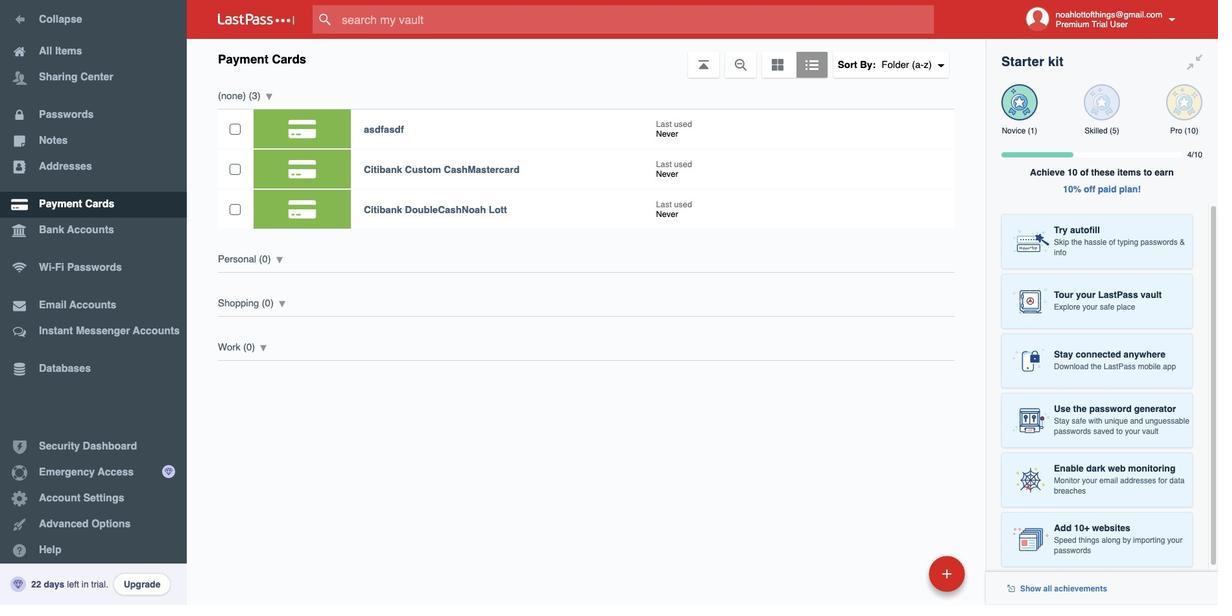 Task type: locate. For each thing, give the bounding box(es) containing it.
Search search field
[[313, 5, 959, 34]]

new item navigation
[[840, 553, 973, 606]]

vault options navigation
[[187, 39, 986, 78]]



Task type: describe. For each thing, give the bounding box(es) containing it.
lastpass image
[[218, 14, 295, 25]]

new item element
[[840, 556, 970, 593]]

main navigation navigation
[[0, 0, 187, 606]]

search my vault text field
[[313, 5, 959, 34]]



Task type: vqa. For each thing, say whether or not it's contained in the screenshot.
Vault options Navigation
yes



